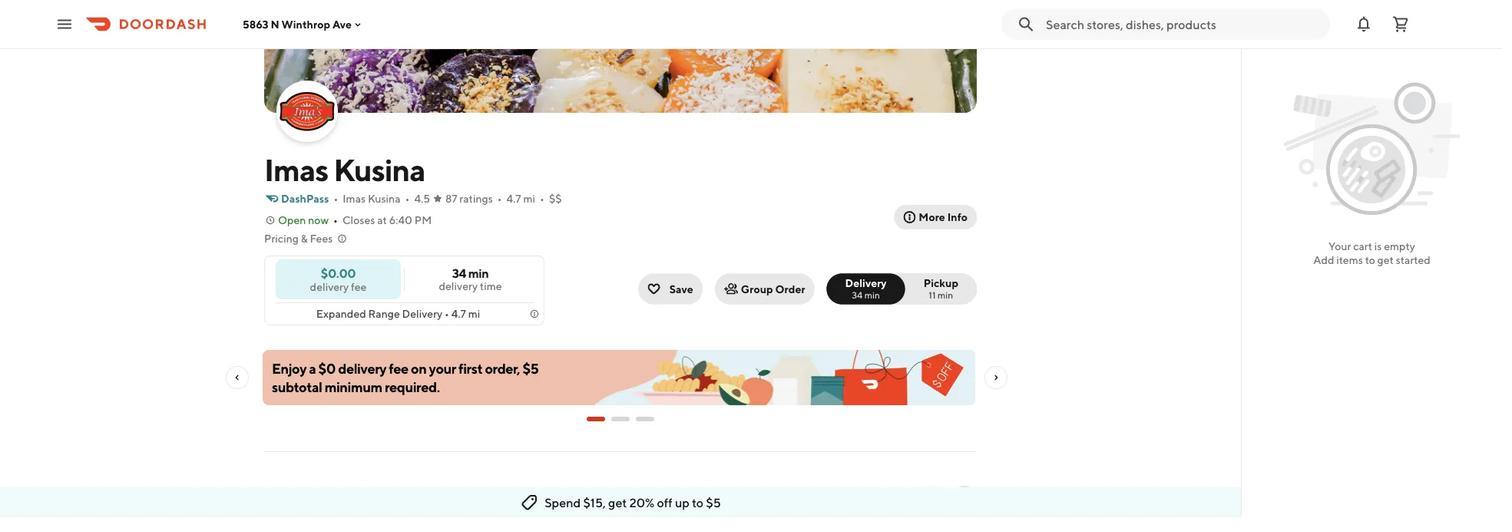 Task type: locate. For each thing, give the bounding box(es) containing it.
order,
[[485, 360, 520, 377]]

0 horizontal spatial 4.7
[[452, 308, 466, 320]]

$5 right order,
[[523, 360, 539, 377]]

get inside your cart is empty add items to get started
[[1378, 254, 1394, 267]]

get
[[1378, 254, 1394, 267], [609, 496, 627, 511]]

delivery right range
[[402, 308, 443, 320]]

kusina
[[334, 151, 425, 188], [368, 192, 401, 205]]

your cart is empty add items to get started
[[1314, 240, 1431, 267]]

min inside 'delivery 34 min'
[[865, 290, 881, 301]]

now
[[308, 214, 329, 227]]

fee inside the "$0.00 delivery fee"
[[351, 280, 367, 293]]

0 vertical spatial 34
[[452, 266, 466, 281]]

open menu image
[[55, 15, 74, 33]]

imas
[[264, 151, 328, 188], [343, 192, 366, 205]]

to for up
[[692, 496, 704, 511]]

imas up closes
[[343, 192, 366, 205]]

none radio containing pickup
[[896, 274, 977, 305]]

spend
[[545, 496, 581, 511]]

None radio
[[896, 274, 977, 305]]

fee
[[351, 280, 367, 293], [389, 360, 409, 377]]

delivery up expanded in the bottom left of the page
[[310, 280, 349, 293]]

imas kusina up at
[[343, 192, 401, 205]]

1 horizontal spatial mi
[[524, 192, 536, 205]]

1 vertical spatial kusina
[[368, 192, 401, 205]]

0 horizontal spatial fee
[[351, 280, 367, 293]]

• left $$
[[540, 192, 545, 205]]

started
[[1397, 254, 1431, 267]]

$5 right "up"
[[706, 496, 721, 511]]

required.
[[385, 379, 440, 395]]

34
[[452, 266, 466, 281], [852, 290, 863, 301]]

1 vertical spatial imas kusina
[[343, 192, 401, 205]]

imas kusina
[[264, 151, 425, 188], [343, 192, 401, 205]]

subtotal
[[272, 379, 322, 395]]

kusina up • closes at 6:40 pm
[[368, 192, 401, 205]]

• right dashpass
[[334, 192, 338, 205]]

closes
[[343, 214, 375, 227]]

at
[[377, 214, 387, 227]]

0 horizontal spatial 34
[[452, 266, 466, 281]]

n
[[271, 18, 279, 31]]

1 vertical spatial to
[[692, 496, 704, 511]]

empty
[[1385, 240, 1416, 253]]

mi down time
[[468, 308, 480, 320]]

0 vertical spatial kusina
[[334, 151, 425, 188]]

$5
[[523, 360, 539, 377], [706, 496, 721, 511]]

dashpass •
[[281, 192, 338, 205]]

delivery inside order methods option group
[[846, 277, 887, 289]]

min
[[468, 266, 489, 281], [865, 290, 881, 301], [938, 290, 954, 301]]

delivery
[[439, 280, 478, 293], [310, 280, 349, 293], [338, 360, 387, 377]]

1 vertical spatial 34
[[852, 290, 863, 301]]

group order
[[741, 283, 806, 295]]

None radio
[[827, 274, 906, 305]]

imas kusina image
[[264, 0, 977, 113], [278, 82, 337, 141]]

min right 11
[[938, 290, 954, 301]]

pickup 11 min
[[924, 277, 959, 301]]

pm
[[415, 214, 432, 227]]

off
[[657, 496, 673, 511]]

featured items heading
[[264, 486, 393, 511]]

delivery inside 34 min delivery time
[[439, 280, 478, 293]]

expanded
[[316, 308, 366, 320]]

1 vertical spatial fee
[[389, 360, 409, 377]]

0 items, open order cart image
[[1392, 15, 1411, 33]]

time
[[480, 280, 502, 293]]

delivery left time
[[439, 280, 478, 293]]

34 right the order
[[852, 290, 863, 301]]

1 horizontal spatial 4.7
[[507, 192, 522, 205]]

spend $15, get 20% off up to $5
[[545, 496, 721, 511]]

items
[[1337, 254, 1364, 267]]

1 horizontal spatial imas
[[343, 192, 366, 205]]

0 vertical spatial $5
[[523, 360, 539, 377]]

expanded range delivery • 4.7 mi
[[316, 308, 480, 320]]

2 horizontal spatial min
[[938, 290, 954, 301]]

1 vertical spatial delivery
[[402, 308, 443, 320]]

$5 inside enjoy a $0 delivery fee on your first order, $5 subtotal minimum required.
[[523, 360, 539, 377]]

more info button
[[895, 205, 977, 230]]

4.5
[[415, 192, 430, 205]]

1 horizontal spatial $5
[[706, 496, 721, 511]]

to down cart
[[1366, 254, 1376, 267]]

34 left time
[[452, 266, 466, 281]]

min left 11
[[865, 290, 881, 301]]

mi
[[524, 192, 536, 205], [468, 308, 480, 320]]

Store search: begin typing to search for stores available on DoorDash text field
[[1047, 16, 1322, 33]]

0 vertical spatial mi
[[524, 192, 536, 205]]

0 vertical spatial fee
[[351, 280, 367, 293]]

range
[[368, 308, 400, 320]]

to
[[1366, 254, 1376, 267], [692, 496, 704, 511]]

4.7 right "ratings"
[[507, 192, 522, 205]]

get right $15,
[[609, 496, 627, 511]]

1 horizontal spatial min
[[865, 290, 881, 301]]

4.7 down 34 min delivery time
[[452, 308, 466, 320]]

1 vertical spatial get
[[609, 496, 627, 511]]

fee up expanded in the bottom left of the page
[[351, 280, 367, 293]]

0 horizontal spatial mi
[[468, 308, 480, 320]]

kusina up at
[[334, 151, 425, 188]]

0 horizontal spatial min
[[468, 266, 489, 281]]

pickup
[[924, 277, 959, 289]]

imas up dashpass
[[264, 151, 328, 188]]

0 vertical spatial 4.7
[[507, 192, 522, 205]]

1 vertical spatial $5
[[706, 496, 721, 511]]

0 vertical spatial to
[[1366, 254, 1376, 267]]

get down is
[[1378, 254, 1394, 267]]

to for items
[[1366, 254, 1376, 267]]

6:40
[[389, 214, 413, 227]]

1 horizontal spatial delivery
[[846, 277, 887, 289]]

1 horizontal spatial fee
[[389, 360, 409, 377]]

• down 34 min delivery time
[[445, 308, 449, 320]]

min down "ratings"
[[468, 266, 489, 281]]

$0.00
[[321, 266, 356, 280]]

1 vertical spatial mi
[[468, 308, 480, 320]]

0 horizontal spatial to
[[692, 496, 704, 511]]

4.7
[[507, 192, 522, 205], [452, 308, 466, 320]]

0 horizontal spatial get
[[609, 496, 627, 511]]

1 horizontal spatial 34
[[852, 290, 863, 301]]

featured
[[264, 488, 342, 509]]

delivery
[[846, 277, 887, 289], [402, 308, 443, 320]]

0 vertical spatial get
[[1378, 254, 1394, 267]]

fee left the 'on'
[[389, 360, 409, 377]]

to inside your cart is empty add items to get started
[[1366, 254, 1376, 267]]

•
[[334, 192, 338, 205], [405, 192, 410, 205], [498, 192, 502, 205], [540, 192, 545, 205], [334, 214, 338, 227], [445, 308, 449, 320]]

imas kusina up dashpass •
[[264, 151, 425, 188]]

1 horizontal spatial to
[[1366, 254, 1376, 267]]

delivery up minimum
[[338, 360, 387, 377]]

0 vertical spatial delivery
[[846, 277, 887, 289]]

first
[[459, 360, 483, 377]]

$0
[[319, 360, 336, 377]]

mi left $$
[[524, 192, 536, 205]]

min inside pickup 11 min
[[938, 290, 954, 301]]

delivery left pickup
[[846, 277, 887, 289]]

to right "up"
[[692, 496, 704, 511]]

• right "ratings"
[[498, 192, 502, 205]]

0 vertical spatial imas
[[264, 151, 328, 188]]

1 horizontal spatial get
[[1378, 254, 1394, 267]]

0 horizontal spatial $5
[[523, 360, 539, 377]]



Task type: vqa. For each thing, say whether or not it's contained in the screenshot.
"Add" related to Fresh Corn Tostada Salad
no



Task type: describe. For each thing, give the bounding box(es) containing it.
next button of carousel image
[[959, 493, 971, 505]]

ave
[[333, 18, 352, 31]]

a
[[309, 360, 316, 377]]

order methods option group
[[827, 274, 977, 305]]

11
[[929, 290, 936, 301]]

more
[[919, 211, 946, 224]]

fees
[[310, 232, 333, 245]]

5863 n winthrop ave button
[[243, 18, 364, 31]]

pricing & fees
[[264, 232, 333, 245]]

winthrop
[[282, 18, 330, 31]]

&
[[301, 232, 308, 245]]

is
[[1375, 240, 1383, 253]]

on
[[411, 360, 427, 377]]

enjoy
[[272, 360, 307, 377]]

• right now
[[334, 214, 338, 227]]

4.7 mi • $$
[[507, 192, 562, 205]]

ratings
[[460, 192, 493, 205]]

delivery 34 min
[[846, 277, 887, 301]]

info
[[948, 211, 968, 224]]

none radio containing delivery
[[827, 274, 906, 305]]

more info
[[919, 211, 968, 224]]

minimum
[[325, 379, 382, 395]]

save button
[[639, 274, 703, 305]]

0 vertical spatial imas kusina
[[264, 151, 425, 188]]

select promotional banner element
[[587, 406, 655, 433]]

delivery inside enjoy a $0 delivery fee on your first order, $5 subtotal minimum required.
[[338, 360, 387, 377]]

save
[[670, 283, 694, 295]]

group
[[741, 283, 773, 295]]

0 horizontal spatial delivery
[[402, 308, 443, 320]]

5863 n winthrop ave
[[243, 18, 352, 31]]

expanded range delivery • 4.7 mi image
[[529, 308, 541, 320]]

34 inside 'delivery 34 min'
[[852, 290, 863, 301]]

34 inside 34 min delivery time
[[452, 266, 466, 281]]

5863
[[243, 18, 269, 31]]

1 vertical spatial 4.7
[[452, 308, 466, 320]]

open now
[[278, 214, 329, 227]]

34 min delivery time
[[439, 266, 502, 293]]

• left 4.5
[[405, 192, 410, 205]]

your
[[429, 360, 456, 377]]

previous button of carousel image
[[928, 493, 940, 505]]

notification bell image
[[1355, 15, 1374, 33]]

up
[[675, 496, 690, 511]]

dashpass
[[281, 192, 329, 205]]

87 ratings •
[[446, 192, 502, 205]]

enjoy a $0 delivery fee on your first order, $5 subtotal minimum required.
[[272, 360, 539, 395]]

order
[[776, 283, 806, 295]]

items
[[346, 488, 393, 509]]

cart
[[1354, 240, 1373, 253]]

1 vertical spatial imas
[[343, 192, 366, 205]]

pricing
[[264, 232, 299, 245]]

min for delivery
[[865, 290, 881, 301]]

delivery inside the "$0.00 delivery fee"
[[310, 280, 349, 293]]

87
[[446, 192, 458, 205]]

add
[[1314, 254, 1335, 267]]

0 horizontal spatial imas
[[264, 151, 328, 188]]

$0.00 delivery fee
[[310, 266, 367, 293]]

pricing & fees button
[[264, 231, 348, 247]]

min inside 34 min delivery time
[[468, 266, 489, 281]]

min for pickup
[[938, 290, 954, 301]]

featured items
[[264, 488, 393, 509]]

$15,
[[583, 496, 606, 511]]

20%
[[630, 496, 655, 511]]

$$
[[549, 192, 562, 205]]

fee inside enjoy a $0 delivery fee on your first order, $5 subtotal minimum required.
[[389, 360, 409, 377]]

open
[[278, 214, 306, 227]]

• closes at 6:40 pm
[[334, 214, 432, 227]]

group order button
[[715, 274, 815, 305]]

your
[[1329, 240, 1352, 253]]



